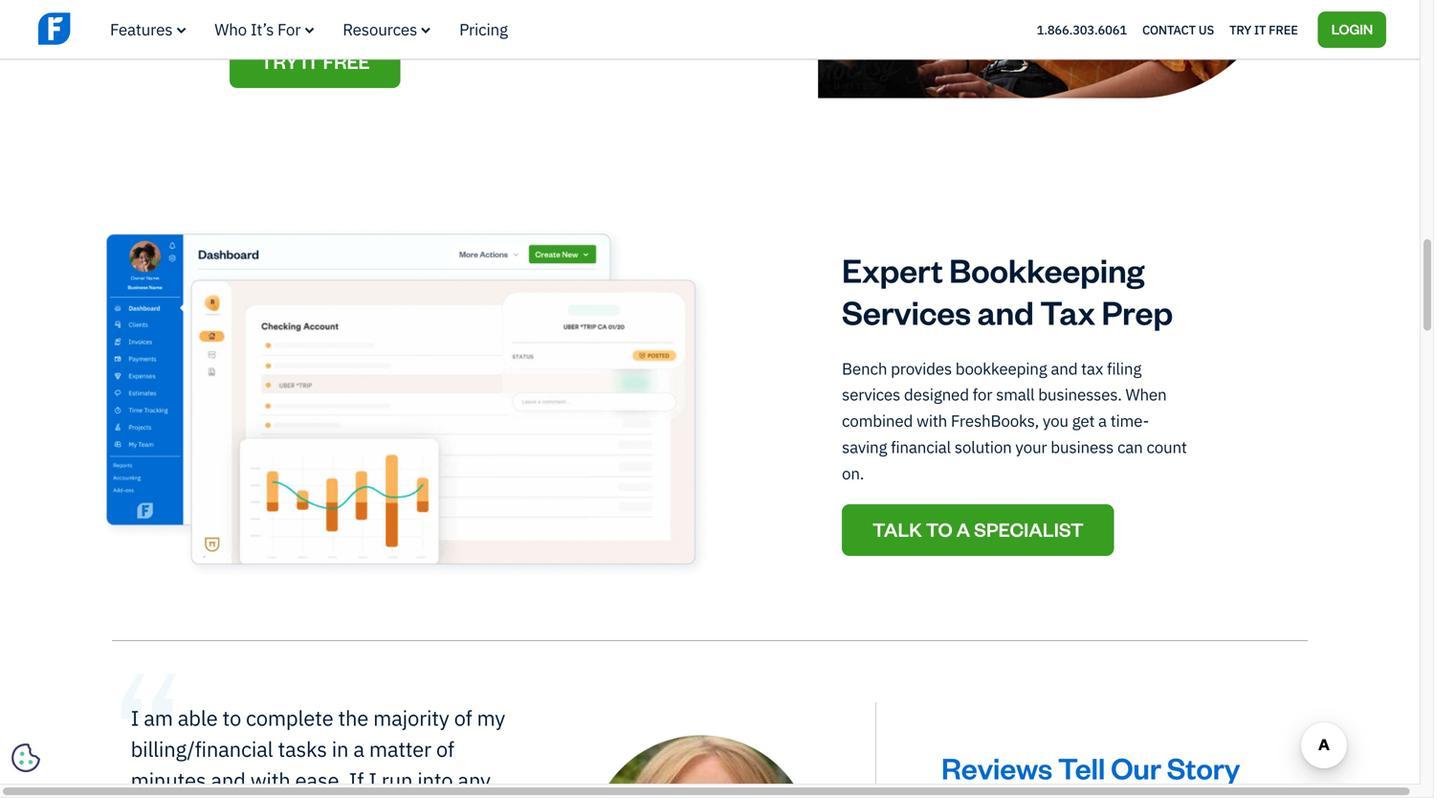 Task type: locate. For each thing, give the bounding box(es) containing it.
1 horizontal spatial i
[[369, 767, 377, 794]]

0 horizontal spatial i
[[131, 704, 139, 732]]

visual shot of the freshbooks dashboard product platform image
[[98, 225, 710, 579]]

0 vertical spatial and
[[978, 290, 1034, 333]]

for
[[278, 19, 301, 40]]

expert bookkeeping services and tax prep
[[842, 248, 1173, 333]]

i right if
[[369, 767, 377, 794]]

am
[[144, 704, 173, 732]]

reviews tell our story
[[942, 748, 1241, 787]]

2 horizontal spatial and
[[1051, 358, 1078, 379]]

0 vertical spatial i
[[131, 704, 139, 732]]

1.866.303.6061
[[1037, 21, 1127, 38]]

to
[[926, 517, 953, 542]]

talk to a specialist button
[[842, 504, 1115, 556]]

the down run
[[363, 798, 394, 798]]

dialog
[[0, 0, 1435, 798]]

1 vertical spatial of
[[436, 736, 454, 763]]

and
[[978, 290, 1034, 333], [1051, 358, 1078, 379], [211, 767, 246, 794]]

specialist
[[974, 517, 1084, 542]]

minutes
[[131, 767, 206, 794]]

freshbooks logo image
[[38, 10, 187, 47]]

resources link
[[343, 19, 431, 40]]

provides
[[891, 358, 952, 379]]

a inside bench provides bookkeeping and tax filing services designed for small businesses. when combined with freshbooks, you get a time- saving financial solution your business can count on.
[[1099, 410, 1107, 431]]

a right get
[[1099, 410, 1107, 431]]

0 horizontal spatial and
[[211, 767, 246, 794]]

1 horizontal spatial a
[[1099, 410, 1107, 431]]

a right in
[[353, 736, 365, 763]]

1 vertical spatial and
[[1051, 358, 1078, 379]]

of left my
[[454, 704, 472, 732]]

small
[[996, 384, 1035, 405]]

1 vertical spatial i
[[369, 767, 377, 794]]

i left am
[[131, 704, 139, 732]]

a
[[1099, 410, 1107, 431], [353, 736, 365, 763]]

and up along
[[211, 767, 246, 794]]

of
[[454, 704, 472, 732], [436, 736, 454, 763]]

filing
[[1107, 358, 1142, 379]]

0 vertical spatial with
[[917, 410, 948, 431]]

with up along
[[250, 767, 290, 794]]

tell
[[1058, 748, 1106, 787]]

to
[[223, 704, 241, 732]]

your
[[1016, 436, 1047, 457]]

saving
[[842, 436, 887, 457]]

us
[[1199, 21, 1215, 38]]

of up into
[[436, 736, 454, 763]]

with down designed
[[917, 410, 948, 431]]

and for tax
[[1051, 358, 1078, 379]]

tax
[[1082, 358, 1104, 379]]

services
[[842, 384, 901, 405]]

0 vertical spatial a
[[1099, 410, 1107, 431]]

0 horizontal spatial a
[[353, 736, 365, 763]]

1 vertical spatial a
[[353, 736, 365, 763]]

you
[[1043, 410, 1069, 431]]

try it free link
[[230, 36, 401, 88]]

ease.
[[295, 767, 344, 794]]

and inside expert bookkeeping services and tax prep
[[978, 290, 1034, 333]]

reviews
[[942, 748, 1053, 787]]

the down ease.
[[282, 798, 312, 798]]

0 vertical spatial of
[[454, 704, 472, 732]]

who it's for link
[[215, 19, 314, 40]]

with inside bench provides bookkeeping and tax filing services designed for small businesses. when combined with freshbooks, you get a time- saving financial solution your business can count on.
[[917, 410, 948, 431]]

expert
[[842, 248, 943, 291]]

if
[[349, 767, 364, 794]]

2 vertical spatial and
[[211, 767, 246, 794]]

and left the tax
[[1051, 358, 1078, 379]]

bench provides bookkeeping and tax filing services designed for small businesses. when combined with freshbooks, you get a time- saving financial solution your business can count on.
[[842, 358, 1187, 484]]

businesses.
[[1039, 384, 1122, 405]]

complete
[[246, 704, 333, 732]]

and inside bench provides bookkeeping and tax filing services designed for small businesses. when combined with freshbooks, you get a time- saving financial solution your business can count on.
[[1051, 358, 1078, 379]]

i
[[131, 704, 139, 732], [369, 767, 377, 794]]

and up bookkeeping
[[978, 290, 1034, 333]]

our
[[1111, 748, 1162, 787]]

1 vertical spatial with
[[250, 767, 290, 794]]

talk
[[873, 517, 922, 542]]

the
[[338, 704, 369, 732], [282, 798, 312, 798], [363, 798, 394, 798]]

tax
[[1041, 290, 1096, 333]]

try
[[260, 49, 298, 74]]

with
[[917, 410, 948, 431], [250, 767, 290, 794]]

1 horizontal spatial and
[[978, 290, 1034, 333]]

who
[[215, 19, 247, 40]]

along
[[226, 798, 277, 798]]

features
[[110, 19, 173, 40]]

count
[[1147, 436, 1187, 457]]

0 horizontal spatial with
[[250, 767, 290, 794]]

into
[[418, 767, 453, 794]]

bench
[[842, 358, 887, 379]]

1 horizontal spatial with
[[917, 410, 948, 431]]

story
[[1167, 748, 1241, 787]]



Task type: describe. For each thing, give the bounding box(es) containing it.
resources
[[343, 19, 417, 40]]

contact
[[1143, 21, 1196, 38]]

login
[[1332, 19, 1373, 38]]

1.866.303.6061 link
[[1037, 21, 1127, 38]]

can
[[1118, 436, 1143, 457]]

bookkeeping
[[956, 358, 1048, 379]]

solution
[[955, 436, 1012, 457]]

try it free link
[[1230, 17, 1298, 42]]

try it free
[[260, 49, 370, 74]]

a inside i am able to complete the majority of my billing/financial tasks in a matter of minutes and with ease. if i run into any questions along the way, the supp
[[353, 736, 365, 763]]

it's
[[251, 19, 274, 40]]

try it free
[[1230, 21, 1298, 38]]

talk to a specialist
[[873, 517, 1084, 542]]

my
[[477, 704, 505, 732]]

try
[[1230, 21, 1252, 38]]

pricing
[[459, 19, 508, 40]]

cookie preferences image
[[11, 744, 40, 772]]

questions
[[131, 798, 222, 798]]

contact us
[[1143, 21, 1215, 38]]

tasks
[[278, 736, 327, 763]]

login link
[[1319, 11, 1387, 48]]

cookie consent banner dialog
[[14, 548, 301, 769]]

free
[[323, 49, 370, 74]]

and for tax
[[978, 290, 1034, 333]]

i am able to complete the majority of my billing/financial tasks in a matter of minutes and with ease. if i run into any questions along the way, the supp
[[131, 704, 505, 798]]

the up in
[[338, 704, 369, 732]]

free
[[1269, 21, 1298, 38]]

business
[[1051, 436, 1114, 457]]

pricing link
[[459, 19, 508, 40]]

run
[[382, 767, 413, 794]]

for
[[973, 384, 993, 405]]

designed
[[904, 384, 969, 405]]

it
[[302, 49, 319, 74]]

a
[[957, 517, 971, 542]]

who it's for
[[215, 19, 301, 40]]

and inside i am able to complete the majority of my billing/financial tasks in a matter of minutes and with ease. if i run into any questions along the way, the supp
[[211, 767, 246, 794]]

matter
[[369, 736, 432, 763]]

any
[[458, 767, 491, 794]]

bookkeeping
[[950, 248, 1145, 291]]

time-
[[1111, 410, 1149, 431]]

prep
[[1102, 290, 1173, 333]]

it
[[1255, 21, 1266, 38]]

on.
[[842, 463, 864, 484]]

get
[[1072, 410, 1095, 431]]

billing/financial
[[131, 736, 273, 763]]

in
[[332, 736, 349, 763]]

able
[[178, 704, 218, 732]]

contact us link
[[1143, 17, 1215, 42]]

combined
[[842, 410, 913, 431]]

way,
[[317, 798, 358, 798]]

when
[[1126, 384, 1167, 405]]

services
[[842, 290, 971, 333]]

freshbooks,
[[951, 410, 1039, 431]]

majority
[[373, 704, 449, 732]]

with inside i am able to complete the majority of my billing/financial tasks in a matter of minutes and with ease. if i run into any questions along the way, the supp
[[250, 767, 290, 794]]

features link
[[110, 19, 186, 40]]

financial
[[891, 436, 951, 457]]



Task type: vqa. For each thing, say whether or not it's contained in the screenshot.
receipts on the top of page
no



